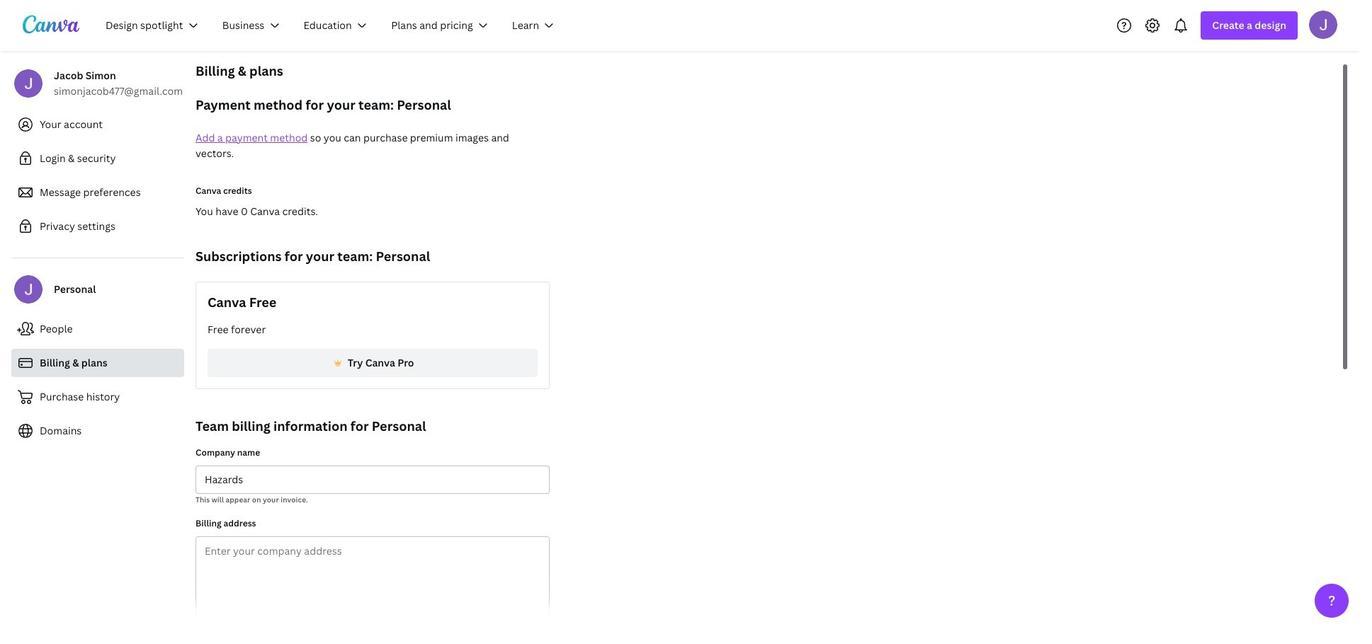 Task type: locate. For each thing, give the bounding box(es) containing it.
Enter your company address text field
[[196, 538, 549, 629]]

jacob simon image
[[1309, 10, 1338, 39]]



Task type: vqa. For each thing, say whether or not it's contained in the screenshot.
"Top level navigation" element
yes



Task type: describe. For each thing, give the bounding box(es) containing it.
top level navigation element
[[96, 11, 569, 40]]

Enter your company name text field
[[205, 467, 541, 494]]



